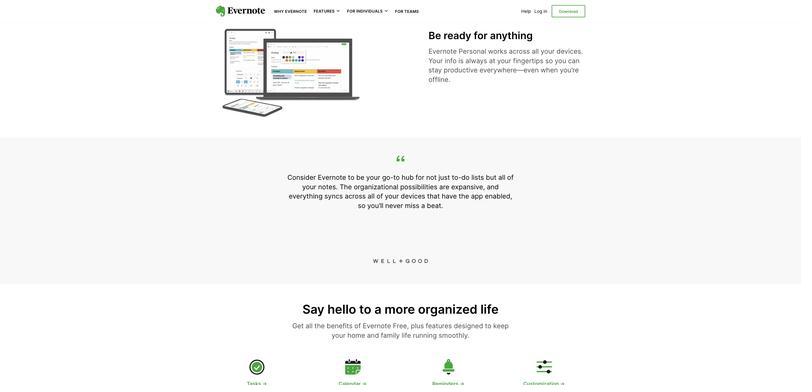 Task type: vqa. For each thing, say whether or not it's contained in the screenshot.
Narrow
no



Task type: describe. For each thing, give the bounding box(es) containing it.
individuals
[[356, 9, 383, 13]]

app
[[471, 192, 483, 201]]

bell icon image
[[439, 358, 457, 376]]

to left be
[[348, 174, 354, 182]]

evernote right the "why"
[[285, 9, 307, 14]]

for for for individuals
[[347, 9, 355, 13]]

across inside 'evernote personal works across all your devices. your info is always at your fingertips so you can stay productive everywhere—even when you're offline.'
[[509, 47, 530, 55]]

be
[[356, 174, 364, 182]]

miss
[[405, 202, 419, 210]]

get
[[292, 322, 304, 330]]

evernote personal works across all your devices. your info is always at your fingertips so you can stay productive everywhere—even when you're offline.
[[428, 47, 583, 84]]

just
[[439, 174, 450, 182]]

life inside get all the benefits of evernote free, plus features designed to keep your home and family life running smoothly.
[[402, 332, 411, 340]]

checkmark icon image
[[248, 358, 266, 376]]

log
[[534, 8, 542, 14]]

consider
[[287, 174, 316, 182]]

your up the everywhere—even
[[497, 57, 511, 65]]

for individuals button
[[347, 8, 388, 14]]

features button
[[314, 8, 340, 14]]

enabled,
[[485, 192, 512, 201]]

all inside get all the benefits of evernote free, plus features designed to keep your home and family life running smoothly.
[[306, 322, 313, 330]]

you
[[555, 57, 566, 65]]

more
[[385, 302, 415, 317]]

family
[[381, 332, 400, 340]]

your up the 'when' at the top right of the page
[[541, 47, 555, 55]]

evernote inside 'evernote personal works across all your devices. your info is always at your fingertips so you can stay productive everywhere—even when you're offline.'
[[428, 47, 457, 55]]

info
[[445, 57, 457, 65]]

your inside get all the benefits of evernote free, plus features designed to keep your home and family life running smoothly.
[[332, 332, 346, 340]]

go-
[[382, 174, 393, 182]]

can
[[568, 57, 580, 65]]

help link
[[521, 8, 531, 14]]

lists
[[471, 174, 484, 182]]

always
[[465, 57, 487, 65]]

across inside 'consider evernote to be your go-to hub for not just to-do lists but all of your notes. the organizational possibilities are expansive, and everything syncs across all of your devices that have the app enabled, so you'll never miss a beat.'
[[345, 192, 366, 201]]

expansive,
[[451, 183, 485, 191]]

all right the but
[[498, 174, 505, 182]]

1 vertical spatial of
[[376, 192, 383, 201]]

never
[[385, 202, 403, 210]]

settings icon image
[[535, 358, 553, 376]]

log in
[[534, 8, 547, 14]]

you'll
[[367, 202, 383, 210]]

benefits
[[327, 322, 353, 330]]

the inside 'consider evernote to be your go-to hub for not just to-do lists but all of your notes. the organizational possibilities are expansive, and everything syncs across all of your devices that have the app enabled, so you'll never miss a beat.'
[[459, 192, 469, 201]]

your up the everything
[[302, 183, 316, 191]]

stay
[[428, 66, 442, 74]]

evernote inside 'consider evernote to be your go-to hub for not just to-do lists but all of your notes. the organizational possibilities are expansive, and everything syncs across all of your devices that have the app enabled, so you'll never miss a beat.'
[[318, 174, 346, 182]]

and inside 'consider evernote to be your go-to hub for not just to-do lists but all of your notes. the organizational possibilities are expansive, and everything syncs across all of your devices that have the app enabled, so you'll never miss a beat.'
[[487, 183, 499, 191]]

consider evernote to be your go-to hub for not just to-do lists but all of your notes. the organizational possibilities are expansive, and everything syncs across all of your devices that have the app enabled, so you'll never miss a beat.
[[287, 174, 514, 210]]

help
[[521, 8, 531, 14]]

evernote logo image
[[216, 6, 265, 17]]

why evernote
[[274, 9, 307, 14]]

organized
[[418, 302, 477, 317]]

possibilities
[[400, 183, 437, 191]]

is
[[458, 57, 464, 65]]

anything
[[490, 29, 533, 42]]

be
[[428, 29, 441, 42]]

everything
[[289, 192, 323, 201]]

0 vertical spatial of
[[507, 174, 514, 182]]

hello
[[327, 302, 356, 317]]

features
[[426, 322, 452, 330]]

for teams
[[395, 9, 419, 14]]

your up never at the bottom of the page
[[385, 192, 399, 201]]

teams
[[404, 9, 419, 14]]

to-
[[452, 174, 461, 182]]

all up you'll
[[368, 192, 375, 201]]

be ready for anything
[[428, 29, 533, 42]]

fingertips
[[513, 57, 543, 65]]

free,
[[393, 322, 409, 330]]

syncs
[[324, 192, 343, 201]]

log in link
[[534, 8, 547, 14]]

are
[[439, 183, 449, 191]]

say
[[302, 302, 324, 317]]



Task type: locate. For each thing, give the bounding box(es) containing it.
at
[[489, 57, 495, 65]]

your down the 'benefits'
[[332, 332, 346, 340]]

a
[[421, 202, 425, 210], [374, 302, 381, 317]]

and right home
[[367, 332, 379, 340]]

0 vertical spatial a
[[421, 202, 425, 210]]

and
[[487, 183, 499, 191], [367, 332, 379, 340]]

the
[[459, 192, 469, 201], [314, 322, 325, 330]]

a left more
[[374, 302, 381, 317]]

0 horizontal spatial and
[[367, 332, 379, 340]]

1 vertical spatial the
[[314, 322, 325, 330]]

designed
[[454, 322, 483, 330]]

for
[[474, 29, 487, 42], [416, 174, 424, 182]]

download
[[559, 9, 578, 14]]

plus
[[411, 322, 424, 330]]

evernote up notes. on the top of the page
[[318, 174, 346, 182]]

1 vertical spatial across
[[345, 192, 366, 201]]

say hello to a more organized life
[[302, 302, 499, 317]]

for for for teams
[[395, 9, 403, 14]]

and inside get all the benefits of evernote free, plus features designed to keep your home and family life running smoothly.
[[367, 332, 379, 340]]

beat.
[[427, 202, 443, 210]]

0 horizontal spatial of
[[354, 322, 361, 330]]

1 horizontal spatial and
[[487, 183, 499, 191]]

keep
[[493, 322, 509, 330]]

0 horizontal spatial the
[[314, 322, 325, 330]]

0 horizontal spatial for
[[416, 174, 424, 182]]

the down say
[[314, 322, 325, 330]]

of right the but
[[507, 174, 514, 182]]

have
[[442, 192, 457, 201]]

1 horizontal spatial life
[[480, 302, 499, 317]]

for left the individuals
[[347, 9, 355, 13]]

across up fingertips at right top
[[509, 47, 530, 55]]

for individuals
[[347, 9, 383, 13]]

1 vertical spatial for
[[416, 174, 424, 182]]

devices.
[[557, 47, 583, 55]]

2 vertical spatial of
[[354, 322, 361, 330]]

but
[[486, 174, 496, 182]]

evernote templates showcase image
[[216, 23, 361, 120]]

do
[[461, 174, 470, 182]]

devices
[[401, 192, 425, 201]]

when
[[541, 66, 558, 74]]

works
[[488, 47, 507, 55]]

life down free,
[[402, 332, 411, 340]]

notes.
[[318, 183, 338, 191]]

not
[[426, 174, 437, 182]]

1 vertical spatial a
[[374, 302, 381, 317]]

for
[[347, 9, 355, 13], [395, 9, 403, 14]]

organizational
[[354, 183, 398, 191]]

for inside button
[[347, 9, 355, 13]]

1 horizontal spatial a
[[421, 202, 425, 210]]

all right get
[[306, 322, 313, 330]]

well + good logo image
[[373, 256, 428, 267]]

all inside 'evernote personal works across all your devices. your info is always at your fingertips so you can stay productive everywhere—even when you're offline.'
[[532, 47, 539, 55]]

0 horizontal spatial across
[[345, 192, 366, 201]]

of up home
[[354, 322, 361, 330]]

of down the organizational at left top
[[376, 192, 383, 201]]

for left "teams"
[[395, 9, 403, 14]]

get all the benefits of evernote free, plus features designed to keep your home and family life running smoothly.
[[292, 322, 509, 340]]

0 vertical spatial across
[[509, 47, 530, 55]]

you're
[[560, 66, 579, 74]]

and down the but
[[487, 183, 499, 191]]

life up the keep
[[480, 302, 499, 317]]

for inside 'consider evernote to be your go-to hub for not just to-do lists but all of your notes. the organizational possibilities are expansive, and everything syncs across all of your devices that have the app enabled, so you'll never miss a beat.'
[[416, 174, 424, 182]]

0 horizontal spatial a
[[374, 302, 381, 317]]

why evernote link
[[274, 8, 307, 14]]

so left you'll
[[358, 202, 365, 210]]

to left the keep
[[485, 322, 491, 330]]

so up the 'when' at the top right of the page
[[545, 57, 553, 65]]

your
[[541, 47, 555, 55], [497, 57, 511, 65], [366, 174, 380, 182], [302, 183, 316, 191], [385, 192, 399, 201], [332, 332, 346, 340]]

ready
[[444, 29, 471, 42]]

a right miss
[[421, 202, 425, 210]]

in
[[544, 8, 547, 14]]

across
[[509, 47, 530, 55], [345, 192, 366, 201]]

calendar icon image
[[344, 358, 362, 376]]

of
[[507, 174, 514, 182], [376, 192, 383, 201], [354, 322, 361, 330]]

evernote up the your
[[428, 47, 457, 55]]

to inside get all the benefits of evernote free, plus features designed to keep your home and family life running smoothly.
[[485, 322, 491, 330]]

1 horizontal spatial for
[[474, 29, 487, 42]]

1 horizontal spatial across
[[509, 47, 530, 55]]

to
[[348, 174, 354, 182], [393, 174, 400, 182], [359, 302, 371, 317], [485, 322, 491, 330]]

0 vertical spatial for
[[474, 29, 487, 42]]

home
[[347, 332, 365, 340]]

so inside 'consider evernote to be your go-to hub for not just to-do lists but all of your notes. the organizational possibilities are expansive, and everything syncs across all of your devices that have the app enabled, so you'll never miss a beat.'
[[358, 202, 365, 210]]

all up fingertips at right top
[[532, 47, 539, 55]]

0 vertical spatial and
[[487, 183, 499, 191]]

1 horizontal spatial for
[[395, 9, 403, 14]]

your
[[428, 57, 443, 65]]

evernote up family
[[363, 322, 391, 330]]

your up the organizational at left top
[[366, 174, 380, 182]]

that
[[427, 192, 440, 201]]

1 vertical spatial life
[[402, 332, 411, 340]]

of inside get all the benefits of evernote free, plus features designed to keep your home and family life running smoothly.
[[354, 322, 361, 330]]

0 vertical spatial the
[[459, 192, 469, 201]]

0 vertical spatial life
[[480, 302, 499, 317]]

0 vertical spatial so
[[545, 57, 553, 65]]

1 vertical spatial and
[[367, 332, 379, 340]]

0 horizontal spatial so
[[358, 202, 365, 210]]

to left hub
[[393, 174, 400, 182]]

1 vertical spatial so
[[358, 202, 365, 210]]

everywhere—even
[[479, 66, 539, 74]]

offline.
[[428, 76, 450, 84]]

personal
[[459, 47, 486, 55]]

the
[[340, 183, 352, 191]]

all
[[532, 47, 539, 55], [498, 174, 505, 182], [368, 192, 375, 201], [306, 322, 313, 330]]

to right hello
[[359, 302, 371, 317]]

why
[[274, 9, 284, 14]]

hub
[[402, 174, 414, 182]]

life
[[480, 302, 499, 317], [402, 332, 411, 340]]

for up 'personal'
[[474, 29, 487, 42]]

the inside get all the benefits of evernote free, plus features designed to keep your home and family life running smoothly.
[[314, 322, 325, 330]]

for up the possibilities
[[416, 174, 424, 182]]

evernote inside get all the benefits of evernote free, plus features designed to keep your home and family life running smoothly.
[[363, 322, 391, 330]]

features
[[314, 9, 335, 13]]

running
[[413, 332, 437, 340]]

across down "the"
[[345, 192, 366, 201]]

a inside 'consider evernote to be your go-to hub for not just to-do lists but all of your notes. the organizational possibilities are expansive, and everything syncs across all of your devices that have the app enabled, so you'll never miss a beat.'
[[421, 202, 425, 210]]

the down expansive, at the right of page
[[459, 192, 469, 201]]

0 horizontal spatial for
[[347, 9, 355, 13]]

evernote
[[285, 9, 307, 14], [428, 47, 457, 55], [318, 174, 346, 182], [363, 322, 391, 330]]

smoothly.
[[439, 332, 469, 340]]

productive
[[444, 66, 478, 74]]

so inside 'evernote personal works across all your devices. your info is always at your fingertips so you can stay productive everywhere—even when you're offline.'
[[545, 57, 553, 65]]

for teams link
[[395, 8, 419, 14]]

1 horizontal spatial of
[[376, 192, 383, 201]]

0 horizontal spatial life
[[402, 332, 411, 340]]

download link
[[552, 5, 585, 17]]

1 horizontal spatial so
[[545, 57, 553, 65]]

so
[[545, 57, 553, 65], [358, 202, 365, 210]]

1 horizontal spatial the
[[459, 192, 469, 201]]

2 horizontal spatial of
[[507, 174, 514, 182]]



